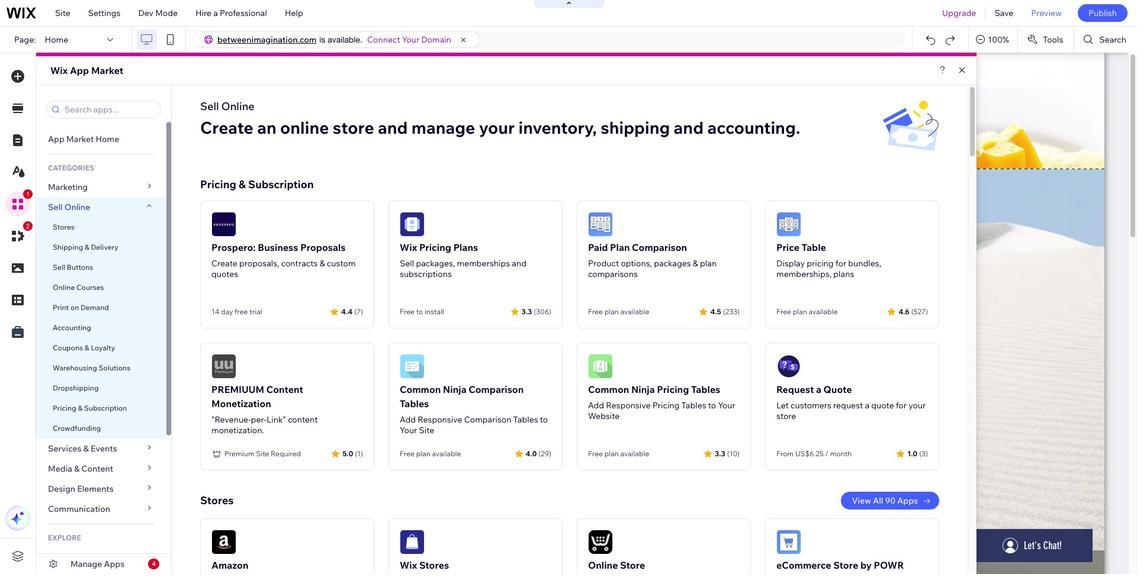 Task type: locate. For each thing, give the bounding box(es) containing it.
is
[[319, 35, 325, 44]]

1 horizontal spatial common
[[588, 384, 629, 396]]

1 horizontal spatial add
[[588, 400, 604, 411]]

&
[[239, 178, 246, 191], [85, 243, 89, 252], [320, 258, 325, 269], [693, 258, 698, 269], [85, 344, 89, 352], [78, 404, 83, 413], [83, 444, 89, 454], [74, 464, 80, 474]]

2 horizontal spatial to
[[708, 400, 716, 411]]

1 horizontal spatial store
[[777, 411, 796, 422]]

your
[[402, 34, 420, 45], [718, 400, 736, 411], [400, 425, 417, 436]]

0 vertical spatial wix
[[50, 65, 68, 76]]

to inside common ninja pricing tables add responsive pricing tables to your website
[[708, 400, 716, 411]]

0 vertical spatial a
[[213, 8, 218, 18]]

sell for sell online
[[48, 202, 63, 213]]

pricing inside wix pricing plans sell packages, memberships and subscriptions
[[419, 242, 451, 254]]

paid plan comparison logo image
[[588, 212, 613, 237]]

buttons
[[67, 263, 93, 272]]

available down common ninja comparison tables add responsive comparison tables to your site
[[432, 450, 461, 458]]

1 vertical spatial apps
[[104, 559, 125, 570]]

0 vertical spatial home
[[45, 34, 68, 45]]

0 horizontal spatial subscription
[[84, 404, 127, 413]]

market up 'categories'
[[66, 134, 94, 145]]

3.3 left (306)
[[522, 307, 532, 316]]

store right online
[[333, 117, 374, 138]]

2 vertical spatial your
[[400, 425, 417, 436]]

2 horizontal spatial stores
[[419, 560, 449, 572]]

from
[[777, 450, 794, 458]]

free plan available for price table
[[777, 307, 838, 316]]

ninja
[[443, 384, 467, 396], [631, 384, 655, 396]]

memberships
[[457, 258, 510, 269]]

online courses link
[[36, 278, 166, 298]]

quotes
[[211, 269, 238, 280]]

1 horizontal spatial ninja
[[631, 384, 655, 396]]

your right quote
[[909, 400, 926, 411]]

free down the comparisons
[[588, 307, 603, 316]]

ninja inside common ninja comparison tables add responsive comparison tables to your site
[[443, 384, 467, 396]]

wix inside wix pricing plans sell packages, memberships and subscriptions
[[400, 242, 417, 254]]

0 vertical spatial for
[[836, 258, 847, 269]]

available down the comparisons
[[620, 307, 649, 316]]

1 vertical spatial create
[[211, 258, 237, 269]]

1 vertical spatial to
[[708, 400, 716, 411]]

ninja for comparison
[[443, 384, 467, 396]]

publish
[[1089, 8, 1117, 18]]

2 common from the left
[[588, 384, 629, 396]]

wix app market
[[50, 65, 123, 76]]

common down the common ninja pricing tables logo
[[588, 384, 629, 396]]

add inside common ninja pricing tables add responsive pricing tables to your website
[[588, 400, 604, 411]]

hire a professional
[[196, 8, 267, 18]]

request
[[777, 384, 814, 396]]

store
[[333, 117, 374, 138], [777, 411, 796, 422]]

your right manage
[[479, 117, 515, 138]]

create inside sell online create an online store and manage your inventory, shipping and accounting.
[[200, 117, 253, 138]]

price
[[777, 242, 800, 254]]

1 vertical spatial site
[[419, 425, 434, 436]]

print on demand link
[[36, 298, 166, 318]]

common inside common ninja pricing tables add responsive pricing tables to your website
[[588, 384, 629, 396]]

free to install
[[400, 307, 444, 316]]

manage
[[412, 117, 475, 138]]

1 vertical spatial content
[[81, 464, 113, 474]]

app up the search apps... field
[[70, 65, 89, 76]]

and right memberships
[[512, 258, 527, 269]]

free left install
[[400, 307, 415, 316]]

tools
[[1043, 34, 1063, 45]]

mode
[[155, 8, 178, 18]]

0 horizontal spatial a
[[213, 8, 218, 18]]

sell online link
[[36, 197, 166, 217]]

1 horizontal spatial and
[[512, 258, 527, 269]]

2 horizontal spatial and
[[674, 117, 704, 138]]

required
[[271, 450, 301, 458]]

apps right 90 on the right bottom of page
[[897, 496, 918, 506]]

plan inside paid plan comparison product options, packages & plan comparisons
[[700, 258, 717, 269]]

1 store from the left
[[620, 560, 645, 572]]

wix stores
[[400, 560, 449, 572]]

sell inside wix pricing plans sell packages, memberships and subscriptions
[[400, 258, 414, 269]]

pricing
[[200, 178, 236, 191], [419, 242, 451, 254], [657, 384, 689, 396], [653, 400, 680, 411], [53, 404, 76, 413]]

sell online
[[48, 202, 90, 213]]

on
[[70, 303, 79, 312]]

0 horizontal spatial responsive
[[418, 415, 462, 425]]

2 vertical spatial to
[[540, 415, 548, 425]]

free for paid plan comparison
[[588, 307, 603, 316]]

1 horizontal spatial stores
[[200, 494, 234, 508]]

your for common ninja comparison tables
[[400, 425, 417, 436]]

install
[[425, 307, 444, 316]]

1 horizontal spatial site
[[256, 450, 269, 458]]

media
[[48, 464, 72, 474]]

1 common from the left
[[400, 384, 441, 396]]

1 vertical spatial responsive
[[418, 415, 462, 425]]

create down prospero: on the left top of page
[[211, 258, 237, 269]]

sell inside sell online create an online store and manage your inventory, shipping and accounting.
[[200, 100, 219, 113]]

view
[[852, 496, 871, 506]]

0 vertical spatial app
[[70, 65, 89, 76]]

app up 'categories'
[[48, 134, 64, 145]]

stores down wix stores logo
[[419, 560, 449, 572]]

to for common ninja comparison tables
[[540, 415, 548, 425]]

1 horizontal spatial pricing & subscription
[[200, 178, 314, 191]]

1 vertical spatial stores
[[200, 494, 234, 508]]

store for ecommerce
[[833, 560, 858, 572]]

site inside common ninja comparison tables add responsive comparison tables to your site
[[419, 425, 434, 436]]

coupons & loyalty link
[[36, 338, 166, 358]]

for inside price table display pricing for bundles, memberships, plans
[[836, 258, 847, 269]]

free for wix pricing plans
[[400, 307, 415, 316]]

wix stores logo image
[[400, 530, 425, 555]]

0 vertical spatial store
[[333, 117, 374, 138]]

available down common ninja pricing tables add responsive pricing tables to your website
[[620, 450, 649, 458]]

store down the request
[[777, 411, 796, 422]]

stores up amazon logo
[[200, 494, 234, 508]]

paid
[[588, 242, 608, 254]]

0 vertical spatial your
[[479, 117, 515, 138]]

available down memberships,
[[809, 307, 838, 316]]

4.5 (233)
[[710, 307, 740, 316]]

common down common ninja comparison tables logo
[[400, 384, 441, 396]]

preview
[[1031, 8, 1062, 18]]

0 vertical spatial content
[[266, 384, 303, 396]]

1 horizontal spatial a
[[816, 384, 822, 396]]

0 horizontal spatial store
[[333, 117, 374, 138]]

pricing & subscription link
[[36, 399, 166, 419]]

common for common ninja pricing tables
[[588, 384, 629, 396]]

home
[[45, 34, 68, 45], [96, 134, 119, 145]]

store inside "request a quote let customers request a quote for your store"
[[777, 411, 796, 422]]

common
[[400, 384, 441, 396], [588, 384, 629, 396]]

quote
[[824, 384, 852, 396]]

responsive inside common ninja comparison tables add responsive comparison tables to your site
[[418, 415, 462, 425]]

stores up the shipping
[[53, 223, 75, 232]]

apps right manage
[[104, 559, 125, 570]]

1 vertical spatial store
[[777, 411, 796, 422]]

1 horizontal spatial subscription
[[248, 178, 314, 191]]

your inside "request a quote let customers request a quote for your store"
[[909, 400, 926, 411]]

0 horizontal spatial and
[[378, 117, 408, 138]]

1 vertical spatial 3.3
[[715, 449, 725, 458]]

packages,
[[416, 258, 455, 269]]

1 vertical spatial pricing & subscription
[[53, 404, 127, 413]]

request a quote logo image
[[777, 354, 801, 379]]

free right (1)
[[400, 450, 415, 458]]

0 vertical spatial create
[[200, 117, 253, 138]]

1 horizontal spatial for
[[896, 400, 907, 411]]

media & content link
[[36, 459, 166, 479]]

online courses
[[53, 283, 104, 292]]

0 horizontal spatial to
[[416, 307, 423, 316]]

responsive
[[606, 400, 651, 411], [418, 415, 462, 425]]

for right pricing
[[836, 258, 847, 269]]

trial
[[249, 307, 262, 316]]

events
[[91, 444, 117, 454]]

(306)
[[534, 307, 551, 316]]

1 vertical spatial for
[[896, 400, 907, 411]]

add inside common ninja comparison tables add responsive comparison tables to your site
[[400, 415, 416, 425]]

0 vertical spatial apps
[[897, 496, 918, 506]]

price table logo image
[[777, 212, 801, 237]]

0 horizontal spatial app
[[48, 134, 64, 145]]

0 vertical spatial market
[[91, 65, 123, 76]]

0 horizontal spatial for
[[836, 258, 847, 269]]

0 vertical spatial comparison
[[632, 242, 687, 254]]

Search apps... field
[[61, 101, 157, 118]]

to
[[416, 307, 423, 316], [708, 400, 716, 411], [540, 415, 548, 425]]

1 horizontal spatial your
[[909, 400, 926, 411]]

create
[[200, 117, 253, 138], [211, 258, 237, 269]]

0 horizontal spatial 3.3
[[522, 307, 532, 316]]

ecommerce store by powr
[[777, 560, 904, 572]]

0 horizontal spatial stores
[[53, 223, 75, 232]]

1 vertical spatial home
[[96, 134, 119, 145]]

subscription
[[248, 178, 314, 191], [84, 404, 127, 413]]

1 vertical spatial your
[[718, 400, 736, 411]]

market
[[91, 65, 123, 76], [66, 134, 94, 145]]

0 horizontal spatial ninja
[[443, 384, 467, 396]]

1 vertical spatial your
[[909, 400, 926, 411]]

a up customers
[[816, 384, 822, 396]]

pricing & subscription down dropshipping link
[[53, 404, 127, 413]]

free down website
[[588, 450, 603, 458]]

1 horizontal spatial 3.3
[[715, 449, 725, 458]]

to up 3.3 (10)
[[708, 400, 716, 411]]

to inside common ninja comparison tables add responsive comparison tables to your site
[[540, 415, 548, 425]]

content up elements
[[81, 464, 113, 474]]

0 horizontal spatial common
[[400, 384, 441, 396]]

options,
[[621, 258, 652, 269]]

1 horizontal spatial content
[[266, 384, 303, 396]]

for right quote
[[896, 400, 907, 411]]

0 horizontal spatial your
[[479, 117, 515, 138]]

home down the search apps... field
[[96, 134, 119, 145]]

and right shipping
[[674, 117, 704, 138]]

2 vertical spatial wix
[[400, 560, 417, 572]]

0 horizontal spatial add
[[400, 415, 416, 425]]

to left install
[[416, 307, 423, 316]]

common ninja comparison tables logo image
[[400, 354, 425, 379]]

100% button
[[969, 27, 1018, 53]]

0 horizontal spatial content
[[81, 464, 113, 474]]

your
[[479, 117, 515, 138], [909, 400, 926, 411]]

1 vertical spatial a
[[816, 384, 822, 396]]

free down memberships,
[[777, 307, 791, 316]]

14 day free trial
[[211, 307, 262, 316]]

communication link
[[36, 499, 166, 519]]

apps
[[897, 496, 918, 506], [104, 559, 125, 570]]

common inside common ninja comparison tables add responsive comparison tables to your site
[[400, 384, 441, 396]]

free for price table
[[777, 307, 791, 316]]

3.3 left (10)
[[715, 449, 725, 458]]

amazon
[[211, 560, 249, 572]]

add down common ninja comparison tables logo
[[400, 415, 416, 425]]

subscriptions
[[400, 269, 452, 280]]

ninja inside common ninja pricing tables add responsive pricing tables to your website
[[631, 384, 655, 396]]

comparison for common ninja comparison tables
[[469, 384, 524, 396]]

0 horizontal spatial store
[[620, 560, 645, 572]]

wix for wix app market
[[50, 65, 68, 76]]

home inside sidebar element
[[96, 134, 119, 145]]

2 store from the left
[[833, 560, 858, 572]]

a left quote
[[865, 400, 870, 411]]

market up the search apps... field
[[91, 65, 123, 76]]

site
[[55, 8, 70, 18], [419, 425, 434, 436], [256, 450, 269, 458]]

3.3
[[522, 307, 532, 316], [715, 449, 725, 458]]

1 horizontal spatial apps
[[897, 496, 918, 506]]

common ninja pricing tables logo image
[[588, 354, 613, 379]]

help
[[285, 8, 303, 18]]

to up (29)
[[540, 415, 548, 425]]

shipping
[[601, 117, 670, 138]]

responsive inside common ninja pricing tables add responsive pricing tables to your website
[[606, 400, 651, 411]]

0 horizontal spatial pricing & subscription
[[53, 404, 127, 413]]

comparison
[[632, 242, 687, 254], [469, 384, 524, 396], [464, 415, 511, 425]]

2 button
[[5, 222, 33, 249]]

tables
[[691, 384, 720, 396], [400, 398, 429, 410], [681, 400, 706, 411], [513, 415, 538, 425]]

and left manage
[[378, 117, 408, 138]]

0 horizontal spatial home
[[45, 34, 68, 45]]

1 vertical spatial add
[[400, 415, 416, 425]]

ecommerce store by powr logo image
[[777, 530, 801, 555]]

content up 'link"'
[[266, 384, 303, 396]]

add down the common ninja pricing tables logo
[[588, 400, 604, 411]]

2 ninja from the left
[[631, 384, 655, 396]]

warehousing solutions link
[[36, 358, 166, 378]]

plan
[[700, 258, 717, 269], [605, 307, 619, 316], [793, 307, 807, 316], [416, 450, 430, 458], [605, 450, 619, 458]]

home up 'wix app market'
[[45, 34, 68, 45]]

pricing & subscription up 'prospero: business proposals  logo'
[[200, 178, 314, 191]]

picks
[[71, 552, 92, 563]]

customers
[[791, 400, 832, 411]]

an
[[257, 117, 276, 138]]

1 vertical spatial market
[[66, 134, 94, 145]]

content inside media & content link
[[81, 464, 113, 474]]

website
[[588, 411, 620, 422]]

subscription down an
[[248, 178, 314, 191]]

0 vertical spatial pricing & subscription
[[200, 178, 314, 191]]

0 vertical spatial 3.3
[[522, 307, 532, 316]]

create left an
[[200, 117, 253, 138]]

your inside common ninja pricing tables add responsive pricing tables to your website
[[718, 400, 736, 411]]

2 vertical spatial stores
[[419, 560, 449, 572]]

2 vertical spatial a
[[865, 400, 870, 411]]

subscription down dropshipping link
[[84, 404, 127, 413]]

pricing inside sidebar element
[[53, 404, 76, 413]]

and inside wix pricing plans sell packages, memberships and subscriptions
[[512, 258, 527, 269]]

2 vertical spatial site
[[256, 450, 269, 458]]

1 horizontal spatial responsive
[[606, 400, 651, 411]]

0 vertical spatial responsive
[[606, 400, 651, 411]]

1 horizontal spatial home
[[96, 134, 119, 145]]

design elements
[[48, 484, 114, 495]]

1 ninja from the left
[[443, 384, 467, 396]]

loyalty
[[91, 344, 115, 352]]

services
[[48, 444, 81, 454]]

4
[[152, 560, 156, 568]]

market inside sidebar element
[[66, 134, 94, 145]]

0 vertical spatial site
[[55, 8, 70, 18]]

0 horizontal spatial site
[[55, 8, 70, 18]]

a right hire on the left top of the page
[[213, 8, 218, 18]]

1 vertical spatial wix
[[400, 242, 417, 254]]

subscription inside sidebar element
[[84, 404, 127, 413]]

design elements link
[[36, 479, 166, 499]]

1 vertical spatial comparison
[[469, 384, 524, 396]]

3.3 for common ninja pricing tables
[[715, 449, 725, 458]]

search button
[[1075, 27, 1137, 53]]

price table display pricing for bundles, memberships, plans
[[777, 242, 881, 280]]

dev
[[138, 8, 153, 18]]

0 vertical spatial add
[[588, 400, 604, 411]]

1 vertical spatial app
[[48, 134, 64, 145]]

1 vertical spatial subscription
[[84, 404, 127, 413]]

1 horizontal spatial store
[[833, 560, 858, 572]]

0 horizontal spatial apps
[[104, 559, 125, 570]]

comparison inside paid plan comparison product options, packages & plan comparisons
[[632, 242, 687, 254]]

1 horizontal spatial to
[[540, 415, 548, 425]]

add for common ninja comparison tables
[[400, 415, 416, 425]]

sell for sell online create an online store and manage your inventory, shipping and accounting.
[[200, 100, 219, 113]]

2 horizontal spatial site
[[419, 425, 434, 436]]

your inside common ninja comparison tables add responsive comparison tables to your site
[[400, 425, 417, 436]]

0 vertical spatial stores
[[53, 223, 75, 232]]



Task type: vqa. For each thing, say whether or not it's contained in the screenshot.
Show More button
no



Task type: describe. For each thing, give the bounding box(es) containing it.
free plan available for common ninja comparison tables
[[400, 450, 461, 458]]

search
[[1100, 34, 1127, 45]]

app market home
[[48, 134, 119, 145]]

/
[[825, 450, 829, 458]]

(29)
[[539, 449, 551, 458]]

free for common ninja pricing tables
[[588, 450, 603, 458]]

premiuum
[[211, 384, 264, 396]]

crowdfunding link
[[36, 419, 166, 439]]

from us$6.25 / month
[[777, 450, 852, 458]]

sell buttons
[[53, 263, 93, 272]]

app inside sidebar element
[[48, 134, 64, 145]]

create inside prospero: business proposals create proposals, contracts & custom quotes
[[211, 258, 237, 269]]

warehousing
[[53, 364, 97, 373]]

online store logo image
[[588, 530, 613, 555]]

store inside sell online create an online store and manage your inventory, shipping and accounting.
[[333, 117, 374, 138]]

to for common ninja pricing tables
[[708, 400, 716, 411]]

per-
[[251, 415, 267, 425]]

services & events
[[48, 444, 117, 454]]

manage
[[70, 559, 102, 570]]

2
[[26, 223, 30, 230]]

services & events link
[[36, 439, 166, 459]]

sell for sell buttons
[[53, 263, 65, 272]]

for inside "request a quote let customers request a quote for your store"
[[896, 400, 907, 411]]

(10)
[[727, 449, 740, 458]]

responsive for pricing
[[606, 400, 651, 411]]

a for quote
[[816, 384, 822, 396]]

stores link
[[36, 217, 166, 238]]

content inside premiuum content monetization "revenue-per-link" content monetization.
[[266, 384, 303, 396]]

proposals
[[300, 242, 346, 254]]

ninja for pricing
[[631, 384, 655, 396]]

premiuum content monetization "revenue-per-link" content monetization.
[[211, 384, 318, 436]]

solutions
[[99, 364, 130, 373]]

available for price table
[[809, 307, 838, 316]]

wix pricing plans logo image
[[400, 212, 425, 237]]

amazon logo image
[[211, 530, 236, 555]]

3.3 for wix pricing plans
[[522, 307, 532, 316]]

pricing & subscription inside sidebar element
[[53, 404, 127, 413]]

sidebar element
[[36, 85, 172, 575]]

comparisons
[[588, 269, 638, 280]]

free for common ninja comparison tables
[[400, 450, 415, 458]]

a for professional
[[213, 8, 218, 18]]

team picks link
[[36, 547, 166, 567]]

4.4 (7)
[[341, 307, 363, 316]]

print on demand
[[53, 303, 109, 312]]

3.3 (10)
[[715, 449, 740, 458]]

accounting
[[53, 323, 91, 332]]

5.0
[[343, 449, 353, 458]]

1 button
[[5, 190, 33, 217]]

quote
[[871, 400, 894, 411]]

demand
[[81, 303, 109, 312]]

prospero: business proposals  logo image
[[211, 212, 236, 237]]

plan for paid plan comparison
[[605, 307, 619, 316]]

comparison for paid plan comparison
[[632, 242, 687, 254]]

ecommerce
[[777, 560, 831, 572]]

4.6
[[899, 307, 910, 316]]

2 vertical spatial comparison
[[464, 415, 511, 425]]

(7)
[[354, 307, 363, 316]]

premium site required
[[224, 450, 301, 458]]

common for common ninja comparison tables
[[400, 384, 441, 396]]

sell online create an online store and manage your inventory, shipping and accounting.
[[200, 100, 800, 138]]

0 vertical spatial subscription
[[248, 178, 314, 191]]

available for common ninja comparison tables
[[432, 450, 461, 458]]

and for memberships
[[512, 258, 527, 269]]

available.
[[328, 35, 362, 44]]

stores inside sidebar element
[[53, 223, 75, 232]]

shipping & delivery
[[53, 243, 118, 252]]

packages
[[654, 258, 691, 269]]

your for common ninja pricing tables
[[718, 400, 736, 411]]

dropshipping link
[[36, 378, 166, 399]]

request a quote let customers request a quote for your store
[[777, 384, 926, 422]]

& inside prospero: business proposals create proposals, contracts & custom quotes
[[320, 258, 325, 269]]

accounting.
[[707, 117, 800, 138]]

1.0 (3)
[[908, 449, 928, 458]]

free
[[235, 307, 248, 316]]

premiuum content monetization logo image
[[211, 354, 236, 379]]

online inside sell online create an online store and manage your inventory, shipping and accounting.
[[221, 100, 255, 113]]

manage apps
[[70, 559, 125, 570]]

plan for common ninja comparison tables
[[416, 450, 430, 458]]

delivery
[[91, 243, 118, 252]]

online store
[[588, 560, 645, 572]]

app market home link
[[36, 129, 166, 149]]

1.0
[[908, 449, 918, 458]]

us$6.25
[[795, 450, 824, 458]]

settings
[[88, 8, 121, 18]]

courses
[[76, 283, 104, 292]]

communication
[[48, 504, 112, 515]]

wix for wix pricing plans sell packages, memberships and subscriptions
[[400, 242, 417, 254]]

available for paid plan comparison
[[620, 307, 649, 316]]

(233)
[[723, 307, 740, 316]]

connect
[[367, 34, 400, 45]]

media & content
[[48, 464, 113, 474]]

4.5
[[710, 307, 721, 316]]

your inside sell online create an online store and manage your inventory, shipping and accounting.
[[479, 117, 515, 138]]

team
[[48, 552, 69, 563]]

tools button
[[1018, 27, 1074, 53]]

plan for common ninja pricing tables
[[605, 450, 619, 458]]

upgrade
[[942, 8, 976, 18]]

domain
[[421, 34, 451, 45]]

link"
[[267, 415, 286, 425]]

marketing
[[48, 182, 88, 193]]

responsive for comparison
[[418, 415, 462, 425]]

and for store
[[378, 117, 408, 138]]

available for common ninja pricing tables
[[620, 450, 649, 458]]

product
[[588, 258, 619, 269]]

premium
[[224, 450, 254, 458]]

0 vertical spatial to
[[416, 307, 423, 316]]

crowdfunding
[[53, 424, 101, 433]]

store for online
[[620, 560, 645, 572]]

publish button
[[1078, 4, 1128, 22]]

free plan available for paid plan comparison
[[588, 307, 649, 316]]

coupons
[[53, 344, 83, 352]]

2 horizontal spatial a
[[865, 400, 870, 411]]

prospero: business proposals create proposals, contracts & custom quotes
[[211, 242, 356, 280]]

wix for wix stores
[[400, 560, 417, 572]]

online
[[280, 117, 329, 138]]

shipping
[[53, 243, 83, 252]]

pricing
[[807, 258, 834, 269]]

common ninja comparison tables add responsive comparison tables to your site
[[400, 384, 548, 436]]

monetization
[[211, 398, 271, 410]]

categories
[[48, 163, 94, 172]]

1 horizontal spatial app
[[70, 65, 89, 76]]

0 vertical spatial your
[[402, 34, 420, 45]]

free plan available for common ninja pricing tables
[[588, 450, 649, 458]]

add for common ninja pricing tables
[[588, 400, 604, 411]]

14
[[211, 307, 219, 316]]

plan for price table
[[793, 307, 807, 316]]

view all 90 apps
[[852, 496, 918, 506]]

apps inside sidebar element
[[104, 559, 125, 570]]

shipping & delivery link
[[36, 238, 166, 258]]

& inside paid plan comparison product options, packages & plan comparisons
[[693, 258, 698, 269]]

day
[[221, 307, 233, 316]]

(527)
[[911, 307, 928, 316]]

3.3 (306)
[[522, 307, 551, 316]]

inventory,
[[519, 117, 597, 138]]

prospero:
[[211, 242, 256, 254]]

powr
[[874, 560, 904, 572]]

elements
[[77, 484, 114, 495]]

4.4
[[341, 307, 353, 316]]



